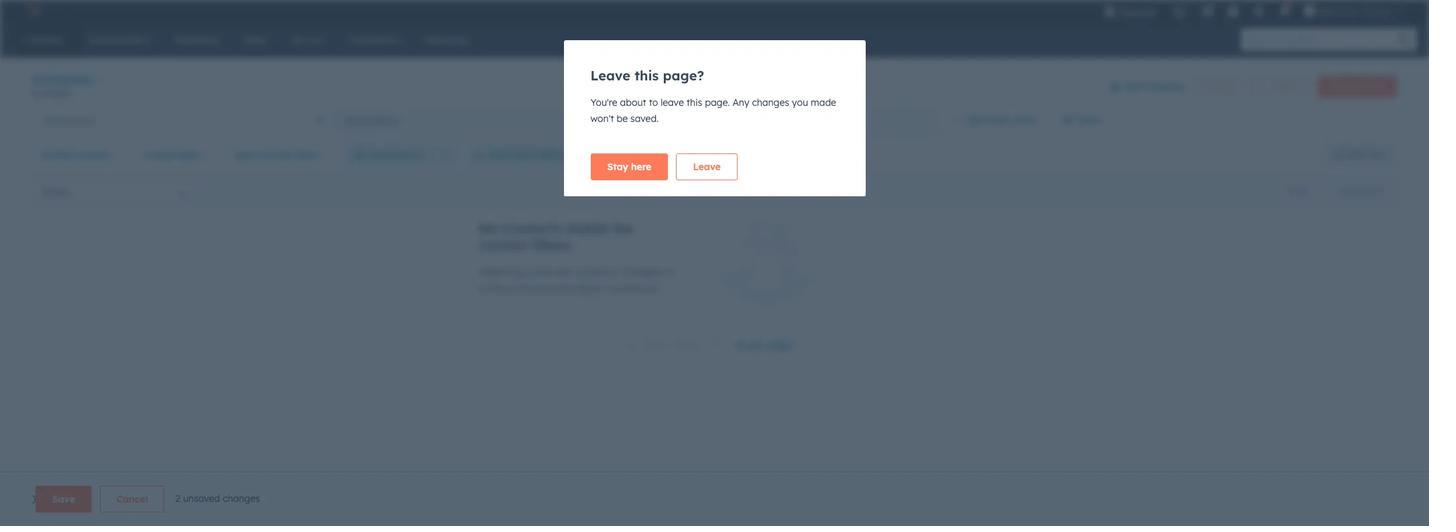 Task type: describe. For each thing, give the bounding box(es) containing it.
settings image
[[1254, 6, 1266, 18]]

my
[[345, 114, 358, 126]]

create for create contact
[[1330, 81, 1355, 91]]

edit
[[1337, 186, 1352, 196]]

all contacts
[[43, 114, 95, 126]]

contacts?
[[576, 266, 620, 278]]

system
[[575, 282, 606, 295]]

again
[[639, 266, 664, 278]]

Search HubSpot search field
[[1241, 28, 1406, 51]]

help image
[[1228, 6, 1240, 18]]

create date
[[144, 149, 200, 161]]

see
[[537, 266, 553, 278]]

no contacts match the current filters.
[[479, 220, 634, 254]]

leave button
[[677, 154, 738, 181]]

the inside expecting to see new contacts? try again in a few seconds as the system catches up.
[[558, 282, 572, 295]]

)
[[32, 493, 36, 505]]

leave this page? dialog
[[564, 40, 866, 197]]

cancel
[[117, 494, 148, 506]]

saved.
[[631, 113, 659, 125]]

won't
[[591, 113, 614, 125]]

unassigned contacts button
[[636, 107, 938, 134]]

the inside "no contacts match the current filters."
[[612, 220, 634, 237]]

25
[[736, 340, 746, 352]]

no
[[479, 220, 498, 237]]

data quality
[[1125, 80, 1185, 92]]

expecting to see new contacts? try again in a few seconds as the system catches up.
[[479, 266, 675, 295]]

stay
[[608, 161, 629, 173]]

filters.
[[532, 237, 574, 254]]

all views link
[[1053, 107, 1111, 134]]

25 per page button
[[727, 332, 810, 359]]

all for all contacts
[[43, 114, 54, 126]]

apoptosis studios
[[1319, 5, 1394, 16]]

save for save view
[[1348, 150, 1367, 160]]

unsaved
[[183, 493, 220, 505]]

create contact button
[[1318, 75, 1398, 97]]

contact
[[41, 149, 78, 161]]

(4) lead status
[[352, 149, 423, 161]]

all inside clear all 'button'
[[626, 149, 638, 161]]

(4) lead status button
[[343, 142, 441, 168]]

prev button
[[620, 337, 671, 355]]

(3/5)
[[1013, 114, 1036, 126]]

try
[[623, 266, 636, 278]]

view for add
[[988, 114, 1010, 126]]

leave for leave
[[693, 161, 721, 173]]

contacts for my contacts
[[361, 114, 399, 126]]

hubspot link
[[16, 3, 50, 19]]

to inside expecting to see new contacts? try again in a few seconds as the system catches up.
[[526, 266, 535, 278]]

be
[[617, 113, 628, 125]]

advanced
[[489, 149, 536, 161]]

save view button
[[1325, 144, 1398, 166]]

save for save
[[52, 494, 75, 506]]

create contact
[[1330, 81, 1386, 91]]

lead
[[368, 149, 391, 161]]

search image
[[1399, 34, 1411, 46]]

next button
[[671, 337, 727, 355]]

about
[[620, 97, 647, 109]]

last activity date button
[[226, 142, 335, 168]]

menu containing apoptosis studios
[[1097, 0, 1414, 26]]

marketplaces image
[[1203, 6, 1215, 18]]

owner
[[81, 149, 110, 161]]

pagination navigation
[[620, 337, 727, 355]]

stay here
[[608, 161, 652, 173]]

data quality button
[[1102, 73, 1186, 100]]

all for all views
[[1062, 114, 1074, 126]]

(2)
[[568, 149, 581, 161]]

0
[[32, 89, 37, 99]]

export
[[1286, 186, 1312, 196]]

notifications image
[[1279, 6, 1291, 18]]

current
[[479, 237, 528, 254]]

seconds
[[506, 282, 542, 295]]

catches
[[609, 282, 643, 295]]

2 unsaved changes
[[173, 493, 260, 505]]

expecting
[[479, 266, 523, 278]]

few
[[488, 282, 503, 295]]

page section element
[[0, 486, 1430, 513]]

leave
[[661, 97, 684, 109]]

cancel button
[[100, 486, 165, 513]]

contact
[[1357, 81, 1386, 91]]

25 per page
[[736, 340, 792, 352]]

calling icon button
[[1168, 1, 1191, 21]]

all views
[[1062, 114, 1103, 126]]

actions
[[1205, 81, 1233, 91]]

contacts inside "no contacts match the current filters."
[[502, 220, 562, 237]]

actions button
[[1194, 75, 1253, 97]]

edit columns
[[1337, 186, 1386, 196]]

data
[[1125, 80, 1148, 92]]

apoptosis
[[1319, 5, 1360, 16]]

save view
[[1348, 150, 1386, 160]]

leave this page?
[[591, 67, 705, 84]]

hubspot image
[[24, 3, 40, 19]]

per
[[749, 340, 765, 352]]

to inside you're about to leave this page. any changes you made won't be saved.
[[649, 97, 658, 109]]

activity
[[257, 149, 293, 161]]

prev
[[646, 340, 667, 352]]



Task type: vqa. For each thing, say whether or not it's contained in the screenshot.
per
yes



Task type: locate. For each thing, give the bounding box(es) containing it.
1 vertical spatial leave
[[693, 161, 721, 173]]

clear all button
[[589, 142, 647, 168]]

contacts down page.
[[702, 114, 740, 126]]

contacts inside my contacts button
[[361, 114, 399, 126]]

stay here button
[[591, 154, 669, 181]]

tara schultz image
[[1305, 5, 1317, 17]]

this up unassigned contacts
[[687, 97, 703, 109]]

the right as
[[558, 282, 572, 295]]

changes inside you're about to leave this page. any changes you made won't be saved.
[[752, 97, 790, 109]]

1 contacts from the left
[[56, 114, 95, 126]]

match
[[566, 220, 608, 237]]

contacts button
[[32, 70, 104, 89]]

0 horizontal spatial this
[[635, 67, 659, 84]]

clear input image
[[176, 190, 187, 200]]

unassigned
[[647, 114, 699, 126]]

page?
[[663, 67, 705, 84]]

create date button
[[136, 142, 218, 168]]

add view (3/5)
[[967, 114, 1036, 126]]

changes inside page section element
[[223, 493, 260, 505]]

upgrade image
[[1105, 6, 1117, 18]]

a
[[479, 282, 485, 295]]

save up edit columns at the right top of the page
[[1348, 150, 1367, 160]]

1 horizontal spatial the
[[612, 220, 634, 237]]

here
[[631, 161, 652, 173]]

to
[[649, 97, 658, 109], [526, 266, 535, 278]]

status
[[394, 149, 423, 161]]

apoptosis studios button
[[1297, 0, 1414, 21]]

2 horizontal spatial all
[[1062, 114, 1074, 126]]

views
[[1076, 114, 1103, 126]]

changes
[[752, 97, 790, 109], [223, 493, 260, 505]]

page.
[[705, 97, 730, 109]]

1 vertical spatial the
[[558, 282, 572, 295]]

columns
[[1354, 186, 1386, 196]]

1 horizontal spatial this
[[687, 97, 703, 109]]

you
[[792, 97, 809, 109]]

2 horizontal spatial contacts
[[702, 114, 740, 126]]

my contacts button
[[334, 107, 636, 134]]

Search name, phone, email addresses, or company search field
[[36, 179, 199, 204]]

view for save
[[1369, 150, 1386, 160]]

0 vertical spatial save
[[1348, 150, 1367, 160]]

the right match
[[612, 220, 634, 237]]

my contacts
[[345, 114, 399, 126]]

view inside popup button
[[988, 114, 1010, 126]]

records
[[40, 89, 70, 99]]

0 vertical spatial this
[[635, 67, 659, 84]]

0 vertical spatial create
[[1330, 81, 1355, 91]]

next
[[676, 340, 698, 352]]

create for create date
[[144, 149, 175, 161]]

date right activity
[[296, 149, 317, 161]]

this
[[635, 67, 659, 84], [687, 97, 703, 109]]

1 horizontal spatial leave
[[693, 161, 721, 173]]

0 vertical spatial leave
[[591, 67, 631, 84]]

add
[[967, 114, 985, 126]]

0 horizontal spatial view
[[988, 114, 1010, 126]]

contacts down records
[[56, 114, 95, 126]]

0 horizontal spatial contacts
[[56, 114, 95, 126]]

1 vertical spatial changes
[[223, 493, 260, 505]]

advanced filters (2)
[[489, 149, 581, 161]]

1 horizontal spatial save
[[1348, 150, 1367, 160]]

changes right unsaved
[[223, 493, 260, 505]]

edit columns button
[[1328, 183, 1394, 200]]

view inside button
[[1369, 150, 1386, 160]]

0 records
[[32, 89, 70, 99]]

clear all
[[598, 149, 638, 161]]

made
[[811, 97, 837, 109]]

1 horizontal spatial contacts
[[361, 114, 399, 126]]

1 horizontal spatial view
[[1369, 150, 1386, 160]]

as
[[545, 282, 555, 295]]

create inside button
[[1330, 81, 1355, 91]]

upgrade
[[1119, 7, 1157, 17]]

date
[[178, 149, 200, 161], [296, 149, 317, 161]]

any
[[733, 97, 750, 109]]

contacts banner
[[32, 69, 1398, 107]]

3 contacts from the left
[[702, 114, 740, 126]]

1 vertical spatial create
[[144, 149, 175, 161]]

view right 'add'
[[988, 114, 1010, 126]]

changes left you
[[752, 97, 790, 109]]

view up columns
[[1369, 150, 1386, 160]]

create down all contacts "button"
[[144, 149, 175, 161]]

(4)
[[352, 149, 365, 161]]

contacts right no on the top
[[502, 220, 562, 237]]

date down all contacts "button"
[[178, 149, 200, 161]]

0 horizontal spatial date
[[178, 149, 200, 161]]

1 vertical spatial contacts
[[502, 220, 562, 237]]

advanced filters (2) button
[[466, 142, 589, 168]]

leave
[[591, 67, 631, 84], [693, 161, 721, 173]]

save button
[[36, 486, 92, 513]]

0 vertical spatial view
[[988, 114, 1010, 126]]

0 horizontal spatial to
[[526, 266, 535, 278]]

contacts inside popup button
[[32, 71, 92, 88]]

1 horizontal spatial create
[[1330, 81, 1355, 91]]

contacts
[[32, 71, 92, 88], [502, 220, 562, 237]]

contacts for unassigned contacts
[[702, 114, 740, 126]]

1 vertical spatial save
[[52, 494, 75, 506]]

all contacts button
[[32, 107, 334, 134]]

0 vertical spatial to
[[649, 97, 658, 109]]

leave down unassigned contacts
[[693, 161, 721, 173]]

contacts inside all contacts "button"
[[56, 114, 95, 126]]

2
[[175, 493, 181, 505]]

leave up you're at the top left of page
[[591, 67, 631, 84]]

create left the contact at the right top of the page
[[1330, 81, 1355, 91]]

contacts for all contacts
[[56, 114, 95, 126]]

0 horizontal spatial changes
[[223, 493, 260, 505]]

new
[[555, 266, 573, 278]]

clear
[[598, 149, 623, 161]]

2 contacts from the left
[[361, 114, 399, 126]]

all inside all contacts "button"
[[43, 114, 54, 126]]

export button
[[1278, 183, 1320, 200]]

0 vertical spatial the
[[612, 220, 634, 237]]

1 date from the left
[[178, 149, 200, 161]]

filters
[[538, 149, 566, 161]]

contacts up records
[[32, 71, 92, 88]]

contact owner button
[[32, 142, 128, 168]]

contacts inside unassigned contacts button
[[702, 114, 740, 126]]

you're about to leave this page. any changes you made won't be saved.
[[591, 97, 837, 125]]

date inside popup button
[[178, 149, 200, 161]]

search button
[[1392, 28, 1418, 51]]

leave inside button
[[693, 161, 721, 173]]

1 horizontal spatial date
[[296, 149, 317, 161]]

0 horizontal spatial contacts
[[32, 71, 92, 88]]

view
[[988, 114, 1010, 126], [1369, 150, 1386, 160]]

notifications button
[[1274, 0, 1297, 21]]

quality
[[1150, 80, 1185, 92]]

import button
[[1261, 75, 1310, 97]]

you're
[[591, 97, 618, 109]]

save inside button
[[1348, 150, 1367, 160]]

create
[[1330, 81, 1355, 91], [144, 149, 175, 161]]

1 horizontal spatial changes
[[752, 97, 790, 109]]

settings link
[[1246, 0, 1274, 21]]

2 date from the left
[[296, 149, 317, 161]]

studios
[[1363, 5, 1394, 16]]

0 vertical spatial contacts
[[32, 71, 92, 88]]

save right ) at left bottom
[[52, 494, 75, 506]]

to left see at the bottom left of page
[[526, 266, 535, 278]]

0 vertical spatial changes
[[752, 97, 790, 109]]

all
[[1062, 114, 1074, 126], [43, 114, 54, 126], [626, 149, 638, 161]]

1 vertical spatial to
[[526, 266, 535, 278]]

1 horizontal spatial all
[[626, 149, 638, 161]]

leave for leave this page?
[[591, 67, 631, 84]]

this inside you're about to leave this page. any changes you made won't be saved.
[[687, 97, 703, 109]]

1 vertical spatial view
[[1369, 150, 1386, 160]]

0 horizontal spatial all
[[43, 114, 54, 126]]

0 horizontal spatial save
[[52, 494, 75, 506]]

help button
[[1223, 0, 1246, 21]]

up.
[[645, 282, 659, 295]]

page
[[768, 340, 792, 352]]

1 horizontal spatial contacts
[[502, 220, 562, 237]]

1 horizontal spatial to
[[649, 97, 658, 109]]

contacts right my
[[361, 114, 399, 126]]

to up saved.
[[649, 97, 658, 109]]

0 horizontal spatial leave
[[591, 67, 631, 84]]

save inside button
[[52, 494, 75, 506]]

create inside popup button
[[144, 149, 175, 161]]

contacts
[[56, 114, 95, 126], [361, 114, 399, 126], [702, 114, 740, 126]]

1 vertical spatial this
[[687, 97, 703, 109]]

menu
[[1097, 0, 1414, 26]]

last
[[234, 149, 254, 161]]

calling icon image
[[1174, 7, 1186, 19]]

this up about
[[635, 67, 659, 84]]

0 horizontal spatial the
[[558, 282, 572, 295]]

0 horizontal spatial create
[[144, 149, 175, 161]]

import
[[1272, 81, 1299, 91]]

date inside 'popup button'
[[296, 149, 317, 161]]

in
[[667, 266, 675, 278]]



